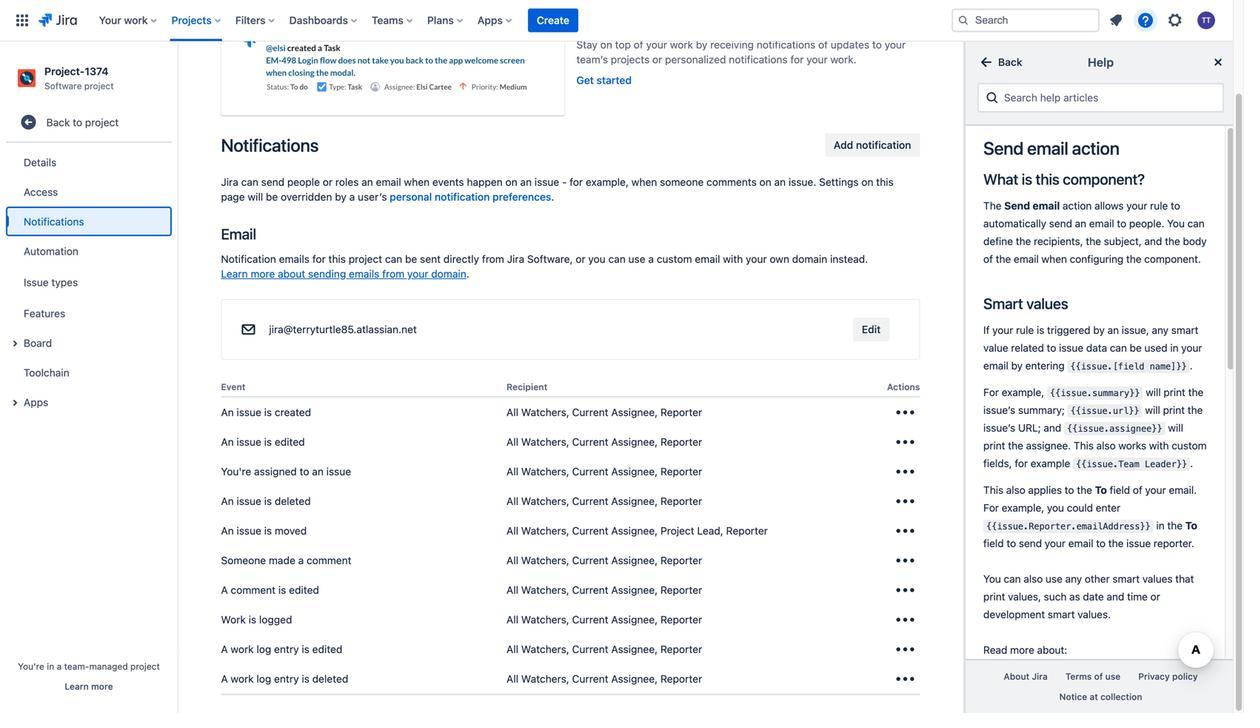 Task type: locate. For each thing, give the bounding box(es) containing it.
event
[[221, 382, 246, 392]]

expand image inside board button
[[6, 335, 24, 353]]

can up will
[[241, 176, 259, 188]]

1 vertical spatial use
[[1106, 672, 1121, 682]]

apps
[[478, 14, 503, 26], [24, 396, 48, 408]]

2 horizontal spatial can
[[609, 253, 626, 265]]

1 horizontal spatial more
[[251, 268, 275, 280]]

0 vertical spatial to
[[873, 39, 882, 51]]

0 horizontal spatial when
[[404, 176, 430, 188]]

use
[[629, 253, 646, 265], [1106, 672, 1121, 682]]

notifications main content
[[178, 0, 964, 696]]

edited for a comment is edited
[[289, 584, 319, 597]]

0 vertical spatial back
[[999, 56, 1023, 68]]

someone
[[660, 176, 704, 188]]

to right updates
[[873, 39, 882, 51]]

current for an issue is created
[[572, 407, 609, 419]]

a right "in"
[[57, 662, 62, 672]]

current for you're assigned to an issue
[[572, 466, 609, 478]]

be inside notification emails for this project can be sent directly from jira software, or you can use a custom email with your own domain instead. learn more about sending emails from your domain .
[[405, 253, 417, 265]]

8 assignee, from the top
[[612, 614, 658, 626]]

assignee, for a work log entry is edited
[[612, 644, 658, 656]]

emails up about
[[279, 253, 310, 265]]

0 horizontal spatial deleted
[[275, 495, 311, 508]]

learn inside button
[[65, 682, 89, 692]]

assignee, for an issue is moved
[[612, 525, 658, 537]]

1 horizontal spatial back
[[999, 56, 1023, 68]]

3 all watchers, current assignee, reporter from the top
[[507, 466, 703, 478]]

an down an issue is created
[[221, 436, 234, 448]]

use left custom
[[629, 253, 646, 265]]

0 horizontal spatial notifications
[[24, 215, 84, 228]]

1 vertical spatial jira
[[507, 253, 525, 265]]

an up someone
[[221, 525, 234, 537]]

or left the roles
[[323, 176, 333, 188]]

domain down directly at top
[[431, 268, 467, 280]]

0 vertical spatial apps
[[478, 14, 503, 26]]

work down 'work' in the bottom left of the page
[[231, 644, 254, 656]]

1 an from the top
[[221, 407, 234, 419]]

2 vertical spatial for
[[313, 253, 326, 265]]

to inside stay on top of your work by receiving notifications of updates to your team's projects or personalized notifications for your work.
[[873, 39, 882, 51]]

2 vertical spatial a
[[221, 673, 228, 685]]

get started
[[577, 74, 632, 86]]

on up preferences
[[506, 176, 518, 188]]

all watchers, current assignee, reporter for an issue is edited
[[507, 436, 703, 448]]

5 current from the top
[[572, 525, 609, 537]]

1 vertical spatial to
[[73, 116, 82, 128]]

appswitcher icon image
[[13, 11, 31, 29]]

1 assignee, from the top
[[612, 407, 658, 419]]

work right your
[[124, 14, 148, 26]]

issue up an issue is moved
[[237, 495, 261, 508]]

8 all watchers, current assignee, reporter from the top
[[507, 644, 703, 656]]

0 horizontal spatial can
[[241, 176, 259, 188]]

5 assignee, from the top
[[612, 525, 658, 537]]

0 horizontal spatial notification
[[435, 191, 490, 203]]

0 vertical spatial by
[[696, 39, 708, 51]]

1 notification actions image from the top
[[894, 401, 918, 425]]

2 vertical spatial jira
[[1032, 672, 1048, 682]]

1 horizontal spatial apps
[[478, 14, 503, 26]]

0 horizontal spatial .
[[467, 268, 470, 280]]

a for a work log entry is edited
[[221, 644, 228, 656]]

6 all watchers, current assignee, reporter from the top
[[507, 584, 703, 597]]

your work button
[[95, 9, 163, 32]]

notification for personal
[[435, 191, 490, 203]]

notifications up 'send'
[[221, 135, 319, 156]]

1 horizontal spatial learn
[[221, 268, 248, 280]]

1 horizontal spatial for
[[570, 176, 583, 188]]

reporter
[[661, 407, 703, 419], [661, 436, 703, 448], [661, 466, 703, 478], [661, 495, 703, 508], [727, 525, 768, 537], [661, 555, 703, 567], [661, 584, 703, 597], [661, 614, 703, 626], [661, 644, 703, 656], [661, 673, 703, 685]]

expand image down the features
[[6, 335, 24, 353]]

0 horizontal spatial domain
[[431, 268, 467, 280]]

issue types link
[[6, 266, 172, 299]]

Search help articles field
[[1000, 84, 1217, 111]]

teams
[[372, 14, 404, 26]]

you're inside notifications main content
[[221, 466, 251, 478]]

1 vertical spatial comment
[[231, 584, 276, 597]]

7 all watchers, current assignee, reporter from the top
[[507, 614, 703, 626]]

work inside dropdown button
[[124, 14, 148, 26]]

reporter for a work log entry is edited
[[661, 644, 703, 656]]

for left work.
[[791, 54, 804, 66]]

group
[[6, 143, 172, 422]]

0 horizontal spatial be
[[266, 191, 278, 203]]

0 vertical spatial email
[[1028, 138, 1069, 159]]

for right - at the left top of the page
[[570, 176, 583, 188]]

0 vertical spatial notifications
[[221, 135, 319, 156]]

6 assignee, from the top
[[612, 555, 658, 567]]

1 horizontal spatial comment
[[307, 555, 352, 567]]

expand image inside apps button
[[6, 394, 24, 412]]

2 vertical spatial or
[[576, 253, 586, 265]]

4 notification actions image from the top
[[894, 579, 918, 602]]

10 all from the top
[[507, 673, 519, 685]]

notice at collection
[[1060, 692, 1143, 703]]

on left top
[[601, 39, 613, 51]]

2 entry from the top
[[274, 673, 299, 685]]

0 horizontal spatial learn
[[65, 682, 89, 692]]

2 horizontal spatial of
[[1095, 672, 1103, 682]]

deleted up moved
[[275, 495, 311, 508]]

1 vertical spatial expand image
[[6, 394, 24, 412]]

2 horizontal spatial email
[[1028, 138, 1069, 159]]

3 notification actions image from the top
[[894, 490, 918, 514]]

1 vertical spatial a
[[221, 644, 228, 656]]

issue left - at the left top of the page
[[535, 176, 560, 188]]

0 vertical spatial expand image
[[6, 335, 24, 353]]

back down software
[[46, 116, 70, 128]]

2 all watchers, current assignee, reporter from the top
[[507, 436, 703, 448]]

9 assignee, from the top
[[612, 644, 658, 656]]

comments
[[707, 176, 757, 188]]

1 all from the top
[[507, 407, 519, 419]]

apps down the toolchain
[[24, 396, 48, 408]]

software
[[44, 81, 82, 91]]

7 assignee, from the top
[[612, 584, 658, 597]]

reporter for a work log entry is deleted
[[661, 673, 703, 685]]

privacy policy
[[1139, 672, 1198, 682]]

7 current from the top
[[572, 584, 609, 597]]

4 watchers, from the top
[[522, 495, 570, 508]]

0 horizontal spatial by
[[335, 191, 347, 203]]

about
[[1004, 672, 1030, 682]]

0 vertical spatial more
[[251, 268, 275, 280]]

entry for edited
[[274, 644, 299, 656]]

watchers, for someone made a comment
[[522, 555, 570, 567]]

of left updates
[[819, 39, 828, 51]]

a down the roles
[[350, 191, 355, 203]]

issue for created
[[237, 407, 261, 419]]

0 vertical spatial jira
[[221, 176, 238, 188]]

1 vertical spatial edited
[[289, 584, 319, 597]]

plans button
[[423, 9, 469, 32]]

back button
[[972, 50, 1032, 74]]

notification down events
[[435, 191, 490, 203]]

2 log from the top
[[257, 673, 271, 685]]

2 an from the top
[[221, 436, 234, 448]]

1 vertical spatial back
[[46, 116, 70, 128]]

6 watchers, from the top
[[522, 555, 570, 567]]

email left with on the top right of the page
[[695, 253, 721, 265]]

assignee, for a work log entry is deleted
[[612, 673, 658, 685]]

be left sent
[[405, 253, 417, 265]]

be
[[266, 191, 278, 203], [405, 253, 417, 265]]

2 current from the top
[[572, 436, 609, 448]]

apps inside button
[[24, 396, 48, 408]]

0 horizontal spatial jira
[[221, 176, 238, 188]]

work
[[221, 614, 246, 626]]

current for a comment is edited
[[572, 584, 609, 597]]

all watchers, current assignee, reporter
[[507, 407, 703, 419], [507, 436, 703, 448], [507, 466, 703, 478], [507, 495, 703, 508], [507, 555, 703, 567], [507, 584, 703, 597], [507, 614, 703, 626], [507, 644, 703, 656], [507, 673, 703, 685]]

log down work is logged
[[257, 644, 271, 656]]

0 horizontal spatial to
[[73, 116, 82, 128]]

1 all watchers, current assignee, reporter from the top
[[507, 407, 703, 419]]

notification emails for this project can be sent directly from jira software, or you can use a custom email with your own domain instead. learn more about sending emails from your domain .
[[221, 253, 869, 280]]

5 notification actions image from the top
[[894, 638, 918, 662]]

a left custom
[[649, 253, 654, 265]]

edited down created
[[275, 436, 305, 448]]

to down software
[[73, 116, 82, 128]]

0 vertical spatial a
[[221, 584, 228, 597]]

edited down someone made a comment
[[289, 584, 319, 597]]

10 watchers, from the top
[[522, 673, 570, 685]]

all for an issue is edited
[[507, 436, 519, 448]]

jira image
[[39, 11, 77, 29], [39, 11, 77, 29]]

1 horizontal spatial by
[[696, 39, 708, 51]]

1 horizontal spatial you're
[[221, 466, 251, 478]]

all watchers, current assignee, reporter for a work log entry is edited
[[507, 644, 703, 656]]

assignee, for an issue is deleted
[[612, 495, 658, 508]]

1 horizontal spatial to
[[300, 466, 309, 478]]

email
[[1028, 138, 1069, 159], [376, 176, 401, 188], [695, 253, 721, 265]]

projects button
[[167, 9, 227, 32]]

page
[[221, 191, 245, 203]]

notification right add on the top right
[[857, 139, 912, 151]]

notification actions image for an issue is moved
[[894, 520, 918, 543]]

by down the roles
[[335, 191, 347, 203]]

an up an issue is moved
[[221, 495, 234, 508]]

1 horizontal spatial domain
[[793, 253, 828, 265]]

sidebar element
[[0, 41, 178, 714]]

0 horizontal spatial use
[[629, 253, 646, 265]]

assignee, for work is logged
[[612, 614, 658, 626]]

reporter for a comment is edited
[[661, 584, 703, 597]]

work for a work log entry is edited
[[231, 644, 254, 656]]

filters button
[[231, 9, 281, 32]]

managed
[[89, 662, 128, 672]]

2 horizontal spatial to
[[873, 39, 882, 51]]

banner
[[0, 0, 1234, 41]]

back inside button
[[999, 56, 1023, 68]]

close image
[[1210, 53, 1228, 71]]

on
[[601, 39, 613, 51], [506, 176, 518, 188], [760, 176, 772, 188], [862, 176, 874, 188]]

1 notification actions image from the top
[[894, 431, 918, 454]]

domain right the own
[[793, 253, 828, 265]]

an for an issue is edited
[[221, 436, 234, 448]]

is up the a work log entry is deleted
[[302, 644, 310, 656]]

this inside jira can send people or roles an email when events happen on an issue - for example, when someone comments on an issue. settings on this page will be overridden by a user's
[[877, 176, 894, 188]]

5 watchers, from the top
[[522, 525, 570, 537]]

comment up work is logged
[[231, 584, 276, 597]]

help image
[[1137, 11, 1155, 29]]

0 vertical spatial .
[[552, 191, 555, 203]]

features
[[24, 307, 65, 320]]

example,
[[586, 176, 629, 188]]

back for back
[[999, 56, 1023, 68]]

all for someone made a comment
[[507, 555, 519, 567]]

search image
[[958, 14, 970, 26]]

is down a work log entry is edited
[[302, 673, 310, 685]]

assignee, for a comment is edited
[[612, 584, 658, 597]]

edited
[[275, 436, 305, 448], [289, 584, 319, 597], [312, 644, 343, 656]]

emails right sending
[[349, 268, 380, 280]]

1 horizontal spatial can
[[385, 253, 403, 265]]

notifications up automation
[[24, 215, 84, 228]]

4 current from the top
[[572, 495, 609, 508]]

notification for add
[[857, 139, 912, 151]]

when right example,
[[632, 176, 658, 188]]

expand image down the toolchain
[[6, 394, 24, 412]]

7 all from the top
[[507, 584, 519, 597]]

of right terms
[[1095, 672, 1103, 682]]

back down search field
[[999, 56, 1023, 68]]

expand image for apps
[[6, 394, 24, 412]]

1 watchers, from the top
[[522, 407, 570, 419]]

notifications down receiving
[[729, 54, 788, 66]]

10 assignee, from the top
[[612, 673, 658, 685]]

watchers, for a comment is edited
[[522, 584, 570, 597]]

4 all watchers, current assignee, reporter from the top
[[507, 495, 703, 508]]

1 vertical spatial emails
[[349, 268, 380, 280]]

work.
[[831, 54, 857, 66]]

1 horizontal spatial be
[[405, 253, 417, 265]]

1 log from the top
[[257, 644, 271, 656]]

2 all from the top
[[507, 436, 519, 448]]

or left you
[[576, 253, 586, 265]]

1 current from the top
[[572, 407, 609, 419]]

instead.
[[831, 253, 869, 265]]

1 vertical spatial you're
[[18, 662, 44, 672]]

personal notification preferences .
[[390, 191, 555, 203]]

2 horizontal spatial for
[[791, 54, 804, 66]]

jira inside jira can send people or roles an email when events happen on an issue - for example, when someone comments on an issue. settings on this page will be overridden by a user's
[[221, 176, 238, 188]]

or inside stay on top of your work by receiving notifications of updates to your team's projects or personalized notifications for your work.
[[653, 54, 663, 66]]

edited for an issue is edited
[[275, 436, 305, 448]]

can left sent
[[385, 253, 403, 265]]

6 current from the top
[[572, 555, 609, 567]]

events
[[433, 176, 464, 188]]

an issue is deleted
[[221, 495, 311, 508]]

issue right assigned
[[327, 466, 351, 478]]

this down add notification button
[[877, 176, 894, 188]]

5 all from the top
[[507, 525, 519, 537]]

more down the managed
[[91, 682, 113, 692]]

project
[[661, 525, 695, 537]]

from right directly at top
[[482, 253, 505, 265]]

group containing details
[[6, 143, 172, 422]]

a inside the 'sidebar' element
[[57, 662, 62, 672]]

notification actions image for a comment is edited
[[894, 579, 918, 602]]

an
[[221, 407, 234, 419], [221, 436, 234, 448], [221, 495, 234, 508], [221, 525, 234, 537]]

watchers, for work is logged
[[522, 614, 570, 626]]

1 horizontal spatial or
[[576, 253, 586, 265]]

more inside button
[[91, 682, 113, 692]]

when up personal
[[404, 176, 430, 188]]

work
[[124, 14, 148, 26], [670, 39, 694, 51], [231, 644, 254, 656], [231, 673, 254, 685]]

1 horizontal spatial deleted
[[312, 673, 349, 685]]

0 horizontal spatial emails
[[279, 253, 310, 265]]

1 expand image from the top
[[6, 335, 24, 353]]

0 horizontal spatial email
[[376, 176, 401, 188]]

jira right about
[[1032, 672, 1048, 682]]

all for a comment is edited
[[507, 584, 519, 597]]

8 all from the top
[[507, 614, 519, 626]]

2 vertical spatial to
[[300, 466, 309, 478]]

0 horizontal spatial back
[[46, 116, 70, 128]]

all watchers, current assignee, reporter for an issue is deleted
[[507, 495, 703, 508]]

edited up the a work log entry is deleted
[[312, 644, 343, 656]]

1 vertical spatial this
[[329, 253, 346, 265]]

jira inside notification emails for this project can be sent directly from jira software, or you can use a custom email with your own domain instead. learn more about sending emails from your domain .
[[507, 253, 525, 265]]

add notification button
[[825, 133, 921, 157]]

1 vertical spatial for
[[570, 176, 583, 188]]

notice at collection link
[[1051, 687, 1152, 708]]

2 a from the top
[[221, 644, 228, 656]]

issue down an issue is created
[[237, 436, 261, 448]]

3 a from the top
[[221, 673, 228, 685]]

or
[[653, 54, 663, 66], [323, 176, 333, 188], [576, 253, 586, 265]]

3 watchers, from the top
[[522, 466, 570, 478]]

0 horizontal spatial or
[[323, 176, 333, 188]]

1 horizontal spatial .
[[552, 191, 555, 203]]

issue up someone
[[237, 525, 261, 537]]

1 horizontal spatial when
[[632, 176, 658, 188]]

from right sending
[[382, 268, 405, 280]]

2 assignee, from the top
[[612, 436, 658, 448]]

current for someone made a comment
[[572, 555, 609, 567]]

1 vertical spatial email
[[376, 176, 401, 188]]

notifications right receiving
[[757, 39, 816, 51]]

1 vertical spatial more
[[91, 682, 113, 692]]

learn more about sending emails from your domain button
[[221, 267, 467, 282]]

issue for edited
[[237, 436, 261, 448]]

assignee, for an issue is edited
[[612, 436, 658, 448]]

updates
[[831, 39, 870, 51]]

. up software,
[[552, 191, 555, 203]]

notification actions image
[[894, 401, 918, 425], [894, 520, 918, 543], [894, 549, 918, 573], [894, 579, 918, 602], [894, 668, 918, 691]]

3 assignee, from the top
[[612, 466, 658, 478]]

0 horizontal spatial more
[[91, 682, 113, 692]]

emails
[[279, 253, 310, 265], [349, 268, 380, 280]]

an for an issue is deleted
[[221, 495, 234, 508]]

all
[[507, 407, 519, 419], [507, 436, 519, 448], [507, 466, 519, 478], [507, 495, 519, 508], [507, 525, 519, 537], [507, 555, 519, 567], [507, 584, 519, 597], [507, 614, 519, 626], [507, 644, 519, 656], [507, 673, 519, 685]]

1 vertical spatial .
[[467, 268, 470, 280]]

3 all from the top
[[507, 466, 519, 478]]

reporter for an issue is created
[[661, 407, 703, 419]]

2 notification actions image from the top
[[894, 520, 918, 543]]

0 horizontal spatial you're
[[18, 662, 44, 672]]

create button
[[528, 9, 579, 32]]

learn inside notification emails for this project can be sent directly from jira software, or you can use a custom email with your own domain instead. learn more about sending emails from your domain .
[[221, 268, 248, 280]]

dashboards button
[[285, 9, 363, 32]]

3 notification actions image from the top
[[894, 549, 918, 573]]

log down a work log entry is edited
[[257, 673, 271, 685]]

1 vertical spatial learn
[[65, 682, 89, 692]]

apps right plans dropdown button
[[478, 14, 503, 26]]

0 vertical spatial for
[[791, 54, 804, 66]]

0 horizontal spatial this
[[329, 253, 346, 265]]

1 when from the left
[[404, 176, 430, 188]]

or inside notification emails for this project can be sent directly from jira software, or you can use a custom email with your own domain instead. learn more about sending emails from your domain .
[[576, 253, 586, 265]]

edit
[[862, 323, 881, 336]]

reporter for an issue is deleted
[[661, 495, 703, 508]]

group inside the 'sidebar' element
[[6, 143, 172, 422]]

entry
[[274, 644, 299, 656], [274, 673, 299, 685]]

you're inside the 'sidebar' element
[[18, 662, 44, 672]]

an
[[362, 176, 373, 188], [520, 176, 532, 188], [775, 176, 786, 188], [312, 466, 324, 478]]

1 horizontal spatial this
[[877, 176, 894, 188]]

9 all from the top
[[507, 644, 519, 656]]

notification actions image for a work log entry is deleted
[[894, 668, 918, 691]]

an down event
[[221, 407, 234, 419]]

someone made a comment
[[221, 555, 352, 567]]

assignee, for someone made a comment
[[612, 555, 658, 567]]

4 assignee, from the top
[[612, 495, 658, 508]]

4 all from the top
[[507, 495, 519, 508]]

issue down event
[[237, 407, 261, 419]]

of right top
[[634, 39, 644, 51]]

3 an from the top
[[221, 495, 234, 508]]

0 vertical spatial log
[[257, 644, 271, 656]]

8 current from the top
[[572, 614, 609, 626]]

4 an from the top
[[221, 525, 234, 537]]

current
[[572, 407, 609, 419], [572, 436, 609, 448], [572, 466, 609, 478], [572, 495, 609, 508], [572, 525, 609, 537], [572, 555, 609, 567], [572, 584, 609, 597], [572, 614, 609, 626], [572, 644, 609, 656], [572, 673, 609, 685]]

notification actions image for an
[[894, 460, 918, 484]]

current for an issue is edited
[[572, 436, 609, 448]]

1 horizontal spatial jira
[[507, 253, 525, 265]]

use up 'collection'
[[1106, 672, 1121, 682]]

email up user's
[[376, 176, 401, 188]]

2 watchers, from the top
[[522, 436, 570, 448]]

2 expand image from the top
[[6, 394, 24, 412]]

created
[[275, 407, 311, 419]]

entry up the a work log entry is deleted
[[274, 644, 299, 656]]

10 current from the top
[[572, 673, 609, 685]]

apps button
[[6, 388, 172, 417]]

access
[[24, 186, 58, 198]]

1 horizontal spatial of
[[819, 39, 828, 51]]

notifications image
[[1108, 11, 1126, 29]]

1 vertical spatial by
[[335, 191, 347, 203]]

is
[[264, 407, 272, 419], [264, 436, 272, 448], [264, 495, 272, 508], [264, 525, 272, 537], [279, 584, 286, 597], [249, 614, 256, 626], [302, 644, 310, 656], [302, 673, 310, 685]]

deleted down a work log entry is edited
[[312, 673, 349, 685]]

work down a work log entry is edited
[[231, 673, 254, 685]]

filters
[[235, 14, 266, 26]]

plans
[[427, 14, 454, 26]]

2 horizontal spatial jira
[[1032, 672, 1048, 682]]

you're
[[221, 466, 251, 478], [18, 662, 44, 672]]

settings
[[820, 176, 859, 188]]

1 a from the top
[[221, 584, 228, 597]]

1 entry from the top
[[274, 644, 299, 656]]

this
[[877, 176, 894, 188], [329, 253, 346, 265]]

back inside the 'sidebar' element
[[46, 116, 70, 128]]

0 vertical spatial this
[[877, 176, 894, 188]]

1 vertical spatial notification
[[435, 191, 490, 203]]

notifications inside notifications link
[[24, 215, 84, 228]]

terms of use link
[[1057, 667, 1130, 687]]

about jira button
[[995, 667, 1057, 687]]

9 current from the top
[[572, 644, 609, 656]]

learn down team-
[[65, 682, 89, 692]]

0 vertical spatial domain
[[793, 253, 828, 265]]

all for an issue is created
[[507, 407, 519, 419]]

your up projects
[[647, 39, 668, 51]]

notification inside add notification button
[[857, 139, 912, 151]]

. down directly at top
[[467, 268, 470, 280]]

this up learn more about sending emails from your domain button
[[329, 253, 346, 265]]

expand image
[[6, 335, 24, 353], [6, 394, 24, 412]]

0 vertical spatial you're
[[221, 466, 251, 478]]

notification actions image for someone made a comment
[[894, 549, 918, 573]]

1 horizontal spatial email
[[695, 253, 721, 265]]

2 notification actions image from the top
[[894, 460, 918, 484]]

6 all from the top
[[507, 555, 519, 567]]

reporter for you're assigned to an issue
[[661, 466, 703, 478]]

issue inside jira can send people or roles an email when events happen on an issue - for example, when someone comments on an issue. settings on this page will be overridden by a user's
[[535, 176, 560, 188]]

or right projects
[[653, 54, 663, 66]]

project inside notification emails for this project can be sent directly from jira software, or you can use a custom email with your own domain instead. learn more about sending emails from your domain .
[[349, 253, 382, 265]]

notification actions image
[[894, 431, 918, 454], [894, 460, 918, 484], [894, 490, 918, 514], [894, 608, 918, 632], [894, 638, 918, 662]]

learn down the notification
[[221, 268, 248, 280]]

reporter for someone made a comment
[[661, 555, 703, 567]]

to right assigned
[[300, 466, 309, 478]]

all for a work log entry is deleted
[[507, 673, 519, 685]]

0 horizontal spatial for
[[313, 253, 326, 265]]

entry down a work log entry is edited
[[274, 673, 299, 685]]

by
[[696, 39, 708, 51], [335, 191, 347, 203]]

0 vertical spatial edited
[[275, 436, 305, 448]]

7 watchers, from the top
[[522, 584, 570, 597]]

5 all watchers, current assignee, reporter from the top
[[507, 555, 703, 567]]

3 current from the top
[[572, 466, 609, 478]]

current for an issue is deleted
[[572, 495, 609, 508]]

an issue is edited
[[221, 436, 305, 448]]

an for an issue is created
[[221, 407, 234, 419]]

8 watchers, from the top
[[522, 614, 570, 626]]

1 vertical spatial deleted
[[312, 673, 349, 685]]

0 vertical spatial notification
[[857, 139, 912, 151]]

be down 'send'
[[266, 191, 278, 203]]

9 watchers, from the top
[[522, 644, 570, 656]]

1 horizontal spatial notifications
[[221, 135, 319, 156]]

assignee, for you're assigned to an issue
[[612, 466, 658, 478]]

notification actions image for deleted
[[894, 490, 918, 514]]

you're left "in"
[[18, 662, 44, 672]]

software,
[[528, 253, 573, 265]]

1 vertical spatial entry
[[274, 673, 299, 685]]

you're for you're assigned to an issue
[[221, 466, 251, 478]]

more down the notification
[[251, 268, 275, 280]]

a right made
[[298, 555, 304, 567]]

project up learn more about sending emails from your domain button
[[349, 253, 382, 265]]

notification
[[857, 139, 912, 151], [435, 191, 490, 203]]

5 notification actions image from the top
[[894, 668, 918, 691]]

you're left assigned
[[221, 466, 251, 478]]

9 all watchers, current assignee, reporter from the top
[[507, 673, 703, 685]]

email right send
[[1028, 138, 1069, 159]]

1 vertical spatial log
[[257, 673, 271, 685]]

1 horizontal spatial notification
[[857, 139, 912, 151]]



Task type: vqa. For each thing, say whether or not it's contained in the screenshot.
sending
yes



Task type: describe. For each thing, give the bounding box(es) containing it.
assigned
[[254, 466, 297, 478]]

1374
[[85, 65, 109, 77]]

automation
[[24, 245, 78, 257]]

add
[[834, 139, 854, 151]]

your down sent
[[408, 268, 429, 280]]

help
[[1088, 55, 1114, 69]]

is down made
[[279, 584, 286, 597]]

an left issue.
[[775, 176, 786, 188]]

notification actions image for entry
[[894, 638, 918, 662]]

is down an issue is created
[[264, 436, 272, 448]]

notification actions image for edited
[[894, 431, 918, 454]]

use inside notification emails for this project can be sent directly from jira software, or you can use a custom email with your own domain instead. learn more about sending emails from your domain .
[[629, 253, 646, 265]]

4 notification actions image from the top
[[894, 608, 918, 632]]

email icon image
[[240, 321, 257, 339]]

1 horizontal spatial use
[[1106, 672, 1121, 682]]

by inside jira can send people or roles an email when events happen on an issue - for example, when someone comments on an issue. settings on this page will be overridden by a user's
[[335, 191, 347, 203]]

issue for deleted
[[237, 495, 261, 508]]

be inside jira can send people or roles an email when events happen on an issue - for example, when someone comments on an issue. settings on this page will be overridden by a user's
[[266, 191, 278, 203]]

by inside stay on top of your work by receiving notifications of updates to your team's projects or personalized notifications for your work.
[[696, 39, 708, 51]]

is right 'work' in the bottom left of the page
[[249, 614, 256, 626]]

notification actions image for an issue is created
[[894, 401, 918, 425]]

email inside jira can send people or roles an email when events happen on an issue - for example, when someone comments on an issue. settings on this page will be overridden by a user's
[[376, 176, 401, 188]]

people
[[287, 176, 320, 188]]

project right the managed
[[130, 662, 160, 672]]

0 vertical spatial notifications
[[757, 39, 816, 51]]

custom
[[657, 253, 693, 265]]

all watchers, current assignee, reporter for an issue is created
[[507, 407, 703, 419]]

team-
[[64, 662, 89, 672]]

back for back to project
[[46, 116, 70, 128]]

your work
[[99, 14, 148, 26]]

toolchain
[[24, 367, 69, 379]]

privacy
[[1139, 672, 1170, 682]]

apps inside popup button
[[478, 14, 503, 26]]

an right assigned
[[312, 466, 324, 478]]

about
[[278, 268, 305, 280]]

issue
[[24, 276, 49, 288]]

personal notification preferences link
[[390, 190, 552, 204]]

features link
[[6, 299, 172, 328]]

collection
[[1101, 692, 1143, 703]]

settings image
[[1167, 11, 1185, 29]]

recipient
[[507, 382, 548, 392]]

all for a work log entry is edited
[[507, 644, 519, 656]]

watchers, for a work log entry is deleted
[[522, 673, 570, 685]]

roles
[[336, 176, 359, 188]]

jira inside button
[[1032, 672, 1048, 682]]

this inside notification emails for this project can be sent directly from jira software, or you can use a custom email with your own domain instead. learn more about sending emails from your domain .
[[329, 253, 346, 265]]

all watchers, current assignee, reporter for someone made a comment
[[507, 555, 703, 567]]

watchers, for an issue is moved
[[522, 525, 570, 537]]

1 horizontal spatial emails
[[349, 268, 380, 280]]

board
[[24, 337, 52, 349]]

watchers, for an issue is edited
[[522, 436, 570, 448]]

issue.
[[789, 176, 817, 188]]

current for work is logged
[[572, 614, 609, 626]]

or inside jira can send people or roles an email when events happen on an issue - for example, when someone comments on an issue. settings on this page will be overridden by a user's
[[323, 176, 333, 188]]

back to project link
[[6, 108, 172, 137]]

an up user's
[[362, 176, 373, 188]]

is up an issue is moved
[[264, 495, 272, 508]]

you're for you're in a team-managed project
[[18, 662, 44, 672]]

team's
[[577, 54, 608, 66]]

your
[[99, 14, 121, 26]]

send email action
[[984, 138, 1120, 159]]

is left moved
[[264, 525, 272, 537]]

all watchers, current assignee, reporter for a work log entry is deleted
[[507, 673, 703, 685]]

on right comments
[[760, 176, 772, 188]]

started
[[597, 74, 632, 86]]

all for work is logged
[[507, 614, 519, 626]]

stay
[[577, 39, 598, 51]]

can inside jira can send people or roles an email when events happen on an issue - for example, when someone comments on an issue. settings on this page will be overridden by a user's
[[241, 176, 259, 188]]

notifications inside notifications main content
[[221, 135, 319, 156]]

at
[[1090, 692, 1099, 703]]

moved
[[275, 525, 307, 537]]

log for a work log entry is deleted
[[257, 673, 271, 685]]

0 vertical spatial from
[[482, 253, 505, 265]]

a work log entry is edited
[[221, 644, 343, 656]]

reporter for an issue is edited
[[661, 436, 703, 448]]

issue for moved
[[237, 525, 261, 537]]

apps button
[[473, 9, 518, 32]]

personalized
[[665, 54, 727, 66]]

work for a work log entry is deleted
[[231, 673, 254, 685]]

edit button
[[853, 318, 890, 342]]

sending
[[308, 268, 346, 280]]

project up details link
[[85, 116, 119, 128]]

email
[[221, 225, 256, 243]]

notice
[[1060, 692, 1088, 703]]

your left the own
[[746, 253, 767, 265]]

current for a work log entry is deleted
[[572, 673, 609, 685]]

logged
[[259, 614, 292, 626]]

watchers, for an issue is deleted
[[522, 495, 570, 508]]

reporter for work is logged
[[661, 614, 703, 626]]

1 vertical spatial domain
[[431, 268, 467, 280]]

create
[[537, 14, 570, 26]]

all watchers, current assignee, reporter for you're assigned to an issue
[[507, 466, 703, 478]]

projects
[[611, 54, 650, 66]]

send
[[261, 176, 285, 188]]

0 horizontal spatial of
[[634, 39, 644, 51]]

all for you're assigned to an issue
[[507, 466, 519, 478]]

more inside notification emails for this project can be sent directly from jira software, or you can use a custom email with your own domain instead. learn more about sending emails from your domain .
[[251, 268, 275, 280]]

terms
[[1066, 672, 1092, 682]]

notifications link
[[6, 207, 172, 237]]

log for a work log entry is edited
[[257, 644, 271, 656]]

on right settings
[[862, 176, 874, 188]]

assignee, for an issue is created
[[612, 407, 658, 419]]

banner containing your work
[[0, 0, 1234, 41]]

a inside notification emails for this project can be sent directly from jira software, or you can use a custom email with your own domain instead. learn more about sending emails from your domain .
[[649, 253, 654, 265]]

made
[[269, 555, 296, 567]]

about jira
[[1004, 672, 1048, 682]]

you're assigned to an issue
[[221, 466, 351, 478]]

learn more button
[[65, 681, 113, 693]]

email inside notification emails for this project can be sent directly from jira software, or you can use a custom email with your own domain instead. learn more about sending emails from your domain .
[[695, 253, 721, 265]]

for inside stay on top of your work by receiving notifications of updates to your team's projects or personalized notifications for your work.
[[791, 54, 804, 66]]

types
[[51, 276, 78, 288]]

entry for deleted
[[274, 673, 299, 685]]

watchers, for a work log entry is edited
[[522, 644, 570, 656]]

to inside the 'sidebar' element
[[73, 116, 82, 128]]

with
[[723, 253, 743, 265]]

work inside stay on top of your work by receiving notifications of updates to your team's projects or personalized notifications for your work.
[[670, 39, 694, 51]]

for inside notification emails for this project can be sent directly from jira software, or you can use a custom email with your own domain instead. learn more about sending emails from your domain .
[[313, 253, 326, 265]]

2 when from the left
[[632, 176, 658, 188]]

terms of use
[[1066, 672, 1121, 682]]

current for a work log entry is edited
[[572, 644, 609, 656]]

0 vertical spatial emails
[[279, 253, 310, 265]]

toolchain link
[[6, 358, 172, 388]]

board button
[[6, 328, 172, 358]]

an issue is created
[[221, 407, 311, 419]]

jira issue preview in slack image
[[221, 10, 565, 116]]

expand image for board
[[6, 335, 24, 353]]

access link
[[6, 177, 172, 207]]

work for your work
[[124, 14, 148, 26]]

happen
[[467, 176, 503, 188]]

an up preferences
[[520, 176, 532, 188]]

your right updates
[[885, 39, 906, 51]]

current for an issue is moved
[[572, 525, 609, 537]]

overridden
[[281, 191, 332, 203]]

send
[[984, 138, 1024, 159]]

is left created
[[264, 407, 272, 419]]

all watchers, current assignee, reporter for work is logged
[[507, 614, 703, 626]]

. inside notification emails for this project can be sent directly from jira software, or you can use a custom email with your own domain instead. learn more about sending emails from your domain .
[[467, 268, 470, 280]]

project inside project-1374 software project
[[84, 81, 114, 91]]

sent
[[420, 253, 441, 265]]

0 horizontal spatial from
[[382, 268, 405, 280]]

project-
[[44, 65, 85, 77]]

0 vertical spatial deleted
[[275, 495, 311, 508]]

privacy policy link
[[1130, 667, 1207, 687]]

will
[[248, 191, 263, 203]]

0 vertical spatial comment
[[307, 555, 352, 567]]

receiving
[[711, 39, 754, 51]]

Search field
[[952, 9, 1100, 32]]

an for an issue is moved
[[221, 525, 234, 537]]

preferences
[[493, 191, 552, 203]]

get started link
[[577, 73, 632, 88]]

learn more
[[65, 682, 113, 692]]

a for a comment is edited
[[221, 584, 228, 597]]

watchers, for an issue is created
[[522, 407, 570, 419]]

1 vertical spatial notifications
[[729, 54, 788, 66]]

project-1374 software project
[[44, 65, 114, 91]]

get
[[577, 74, 594, 86]]

sidebar navigation image
[[162, 59, 194, 89]]

your profile and settings image
[[1198, 11, 1216, 29]]

you're in a team-managed project
[[18, 662, 160, 672]]

personal
[[390, 191, 432, 203]]

primary element
[[9, 0, 940, 41]]

user's
[[358, 191, 387, 203]]

your left work.
[[807, 54, 828, 66]]

all watchers, current assignee, reporter for a comment is edited
[[507, 584, 703, 597]]

for inside jira can send people or roles an email when events happen on an issue - for example, when someone comments on an issue. settings on this page will be overridden by a user's
[[570, 176, 583, 188]]

a inside jira can send people or roles an email when events happen on an issue - for example, when someone comments on an issue. settings on this page will be overridden by a user's
[[350, 191, 355, 203]]

someone
[[221, 555, 266, 567]]

a for a work log entry is deleted
[[221, 673, 228, 685]]

add notification
[[834, 139, 912, 151]]

own
[[770, 253, 790, 265]]

all for an issue is deleted
[[507, 495, 519, 508]]

2 vertical spatial edited
[[312, 644, 343, 656]]

jira@terryturtle85.atlassian.net
[[269, 323, 417, 336]]

a comment is edited
[[221, 584, 319, 597]]

stay on top of your work by receiving notifications of updates to your team's projects or personalized notifications for your work.
[[577, 39, 906, 66]]

a work log entry is deleted
[[221, 673, 349, 685]]

on inside stay on top of your work by receiving notifications of updates to your team's projects or personalized notifications for your work.
[[601, 39, 613, 51]]

all for an issue is moved
[[507, 525, 519, 537]]

watchers, for you're assigned to an issue
[[522, 466, 570, 478]]



